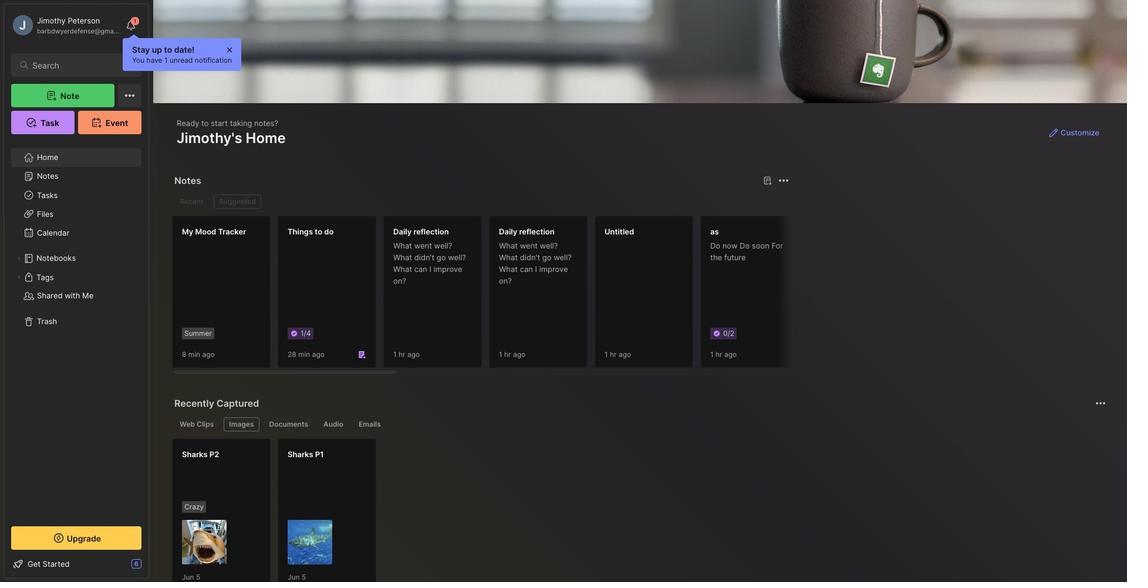 Task type: locate. For each thing, give the bounding box(es) containing it.
1 tab from the left
[[174, 418, 219, 432]]

1 horizontal spatial thumbnail image
[[288, 521, 332, 565]]

2 thumbnail image from the left
[[288, 521, 332, 565]]

4 tab from the left
[[318, 418, 349, 432]]

Account field
[[11, 14, 120, 37]]

None search field
[[32, 58, 131, 72]]

1 horizontal spatial more actions field
[[1092, 396, 1109, 412]]

0 horizontal spatial thumbnail image
[[182, 521, 227, 565]]

expand notebooks image
[[15, 255, 22, 262]]

0 vertical spatial row group
[[172, 216, 1127, 376]]

tab
[[174, 418, 219, 432], [224, 418, 259, 432], [264, 418, 313, 432], [318, 418, 349, 432], [353, 418, 386, 432]]

1 vertical spatial more actions field
[[1092, 396, 1109, 412]]

2 tab list from the top
[[174, 418, 1104, 432]]

1 thumbnail image from the left
[[182, 521, 227, 565]]

1 tab list from the top
[[174, 195, 787, 209]]

Search text field
[[32, 60, 131, 71]]

2 tab from the left
[[224, 418, 259, 432]]

0 vertical spatial more actions field
[[775, 173, 792, 189]]

tab list for 1st row group from the top of the page
[[174, 195, 787, 209]]

tree
[[4, 141, 149, 517]]

More actions field
[[775, 173, 792, 189], [1092, 396, 1109, 412]]

1 vertical spatial tab list
[[174, 418, 1104, 432]]

0 vertical spatial tab list
[[174, 195, 787, 209]]

tooltip
[[123, 34, 241, 71]]

row group
[[172, 216, 1127, 376], [172, 439, 383, 583]]

main element
[[0, 0, 153, 583]]

tab list for second row group from the top
[[174, 418, 1104, 432]]

1 vertical spatial row group
[[172, 439, 383, 583]]

tab list
[[174, 195, 787, 209], [174, 418, 1104, 432]]

thumbnail image
[[182, 521, 227, 565], [288, 521, 332, 565]]



Task type: describe. For each thing, give the bounding box(es) containing it.
2 row group from the top
[[172, 439, 383, 583]]

more actions image
[[777, 174, 791, 188]]

click to collapse image
[[148, 561, 157, 575]]

5 tab from the left
[[353, 418, 386, 432]]

tree inside main element
[[4, 141, 149, 517]]

1 row group from the top
[[172, 216, 1127, 376]]

more actions image
[[1094, 397, 1108, 411]]

Help and Learning task checklist field
[[4, 555, 149, 574]]

expand tags image
[[15, 274, 22, 281]]

3 tab from the left
[[264, 418, 313, 432]]

0 horizontal spatial more actions field
[[775, 173, 792, 189]]

none search field inside main element
[[32, 58, 131, 72]]



Task type: vqa. For each thing, say whether or not it's contained in the screenshot.
first row group from the top
yes



